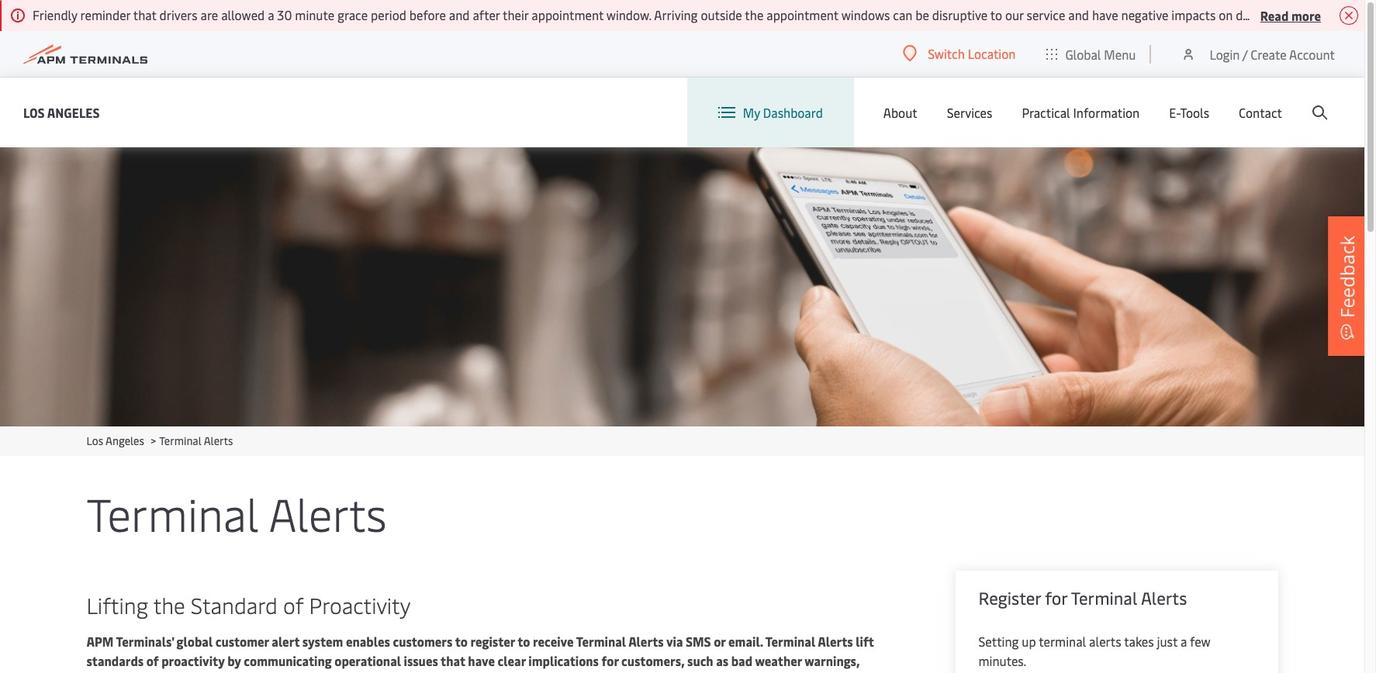 Task type: describe. For each thing, give the bounding box(es) containing it.
their
[[503, 6, 529, 23]]

can
[[893, 6, 913, 23]]

2 on from the left
[[1338, 6, 1352, 23]]

the inside apm terminals' global customer alert system enables customers to register to receive terminal alerts via sms or email. terminal alerts lift standards of proactivity by communicating operational issues that have clear implications for customers, such as bad weather warnings, congestion at the port, changes to procedures or delays with customs clearance.
[[166, 672, 186, 673]]

customers,
[[622, 652, 685, 670]]

operational
[[335, 652, 401, 670]]

my dashboard
[[743, 104, 823, 121]]

2 drivers from the left
[[1236, 6, 1274, 23]]

disruptive
[[932, 6, 988, 23]]

setting up terminal alerts takes just a few minutes.
[[979, 633, 1211, 670]]

minutes.
[[979, 652, 1027, 670]]

global menu
[[1066, 45, 1136, 62]]

customer
[[215, 633, 269, 650]]

1 on from the left
[[1219, 6, 1233, 23]]

delays
[[365, 672, 402, 673]]

menu
[[1104, 45, 1136, 62]]

be
[[916, 6, 929, 23]]

e-
[[1169, 104, 1180, 121]]

terminal right >
[[159, 434, 202, 448]]

bad
[[731, 652, 753, 670]]

more
[[1292, 7, 1321, 24]]

0 horizontal spatial or
[[351, 672, 363, 673]]

that inside apm terminals' global customer alert system enables customers to register to receive terminal alerts via sms or email. terminal alerts lift standards of proactivity by communicating operational issues that have clear implications for customers, such as bad weather warnings, congestion at the port, changes to procedures or delays with customs clearance.
[[441, 652, 465, 670]]

account
[[1289, 45, 1335, 62]]

up
[[1022, 633, 1036, 650]]

lifting
[[87, 590, 148, 620]]

contact button
[[1239, 78, 1282, 147]]

create
[[1251, 45, 1287, 62]]

standard
[[191, 590, 278, 620]]

information
[[1073, 104, 1140, 121]]

implications
[[529, 652, 599, 670]]

0 horizontal spatial that
[[133, 6, 156, 23]]

apm terminals launches global customer alerts solution image
[[0, 147, 1365, 427]]

arrive
[[1304, 6, 1335, 23]]

register for terminal alerts
[[979, 587, 1187, 610]]

30
[[277, 6, 292, 23]]

a for 30
[[268, 6, 274, 23]]

terminal up weather
[[766, 633, 816, 650]]

alerts
[[1089, 633, 1122, 650]]

impacts
[[1172, 6, 1216, 23]]

1 horizontal spatial for
[[1045, 587, 1068, 610]]

switch
[[928, 45, 965, 62]]

1 drivers from the left
[[159, 6, 198, 23]]

read more
[[1261, 7, 1321, 24]]

takes
[[1124, 633, 1154, 650]]

to down communicating
[[269, 672, 281, 673]]

warnings,
[[805, 652, 860, 670]]

friendly reminder that drivers are allowed a 30 minute grace period before and after their appointment window. arriving outside the appointment windows can be disruptive to our service and have negative impacts on drivers who arrive on time
[[33, 6, 1376, 23]]

>
[[151, 434, 156, 448]]

global
[[177, 633, 213, 650]]

lift
[[856, 633, 874, 650]]

0 vertical spatial los angeles link
[[23, 103, 100, 122]]

weather
[[755, 652, 802, 670]]

system
[[302, 633, 343, 650]]

los for los angeles > terminal alerts
[[87, 434, 103, 448]]

as
[[716, 652, 729, 670]]

minute
[[295, 6, 335, 23]]

to up customs
[[455, 633, 468, 650]]

feedback
[[1334, 236, 1360, 318]]

practical information
[[1022, 104, 1140, 121]]

communicating
[[244, 652, 332, 670]]

via
[[666, 633, 683, 650]]

/
[[1243, 45, 1248, 62]]

los angeles > terminal alerts
[[87, 434, 233, 448]]

register
[[979, 587, 1041, 610]]

2 and from the left
[[1069, 6, 1089, 23]]

apm
[[87, 633, 114, 650]]

window.
[[607, 6, 652, 23]]

angeles for los angeles
[[47, 104, 100, 121]]

location
[[968, 45, 1016, 62]]

before
[[410, 6, 446, 23]]

at
[[152, 672, 164, 673]]

1 horizontal spatial of
[[283, 590, 304, 620]]

my
[[743, 104, 760, 121]]

read more button
[[1261, 5, 1321, 25]]

contact
[[1239, 104, 1282, 121]]

angeles for los angeles > terminal alerts
[[106, 434, 144, 448]]

practical information button
[[1022, 78, 1140, 147]]

to left our
[[991, 6, 1002, 23]]

by
[[227, 652, 241, 670]]

services button
[[947, 78, 993, 147]]

about button
[[884, 78, 918, 147]]

1 vertical spatial the
[[153, 590, 185, 620]]

los for los angeles
[[23, 104, 45, 121]]

proactivity
[[309, 590, 411, 620]]

switch location button
[[903, 45, 1016, 62]]

los angeles
[[23, 104, 100, 121]]

just
[[1157, 633, 1178, 650]]

feedback button
[[1328, 216, 1367, 356]]



Task type: vqa. For each thing, say whether or not it's contained in the screenshot.
Valencia at the left top
no



Task type: locate. For each thing, give the bounding box(es) containing it.
terminal down los angeles > terminal alerts
[[87, 483, 259, 544]]

services
[[947, 104, 993, 121]]

with
[[405, 672, 431, 673]]

0 horizontal spatial have
[[468, 652, 495, 670]]

of up alert
[[283, 590, 304, 620]]

to up "clear"
[[518, 633, 530, 650]]

drivers left the who
[[1236, 6, 1274, 23]]

outside
[[701, 6, 742, 23]]

1 horizontal spatial or
[[714, 633, 726, 650]]

windows
[[842, 6, 890, 23]]

terminal up implications
[[576, 633, 626, 650]]

arriving
[[654, 6, 698, 23]]

close alert image
[[1340, 6, 1359, 25]]

a inside setting up terminal alerts takes just a few minutes.
[[1181, 633, 1187, 650]]

0 vertical spatial for
[[1045, 587, 1068, 610]]

port,
[[189, 672, 217, 673]]

friendly
[[33, 6, 77, 23]]

1 appointment from the left
[[532, 6, 604, 23]]

0 horizontal spatial for
[[602, 652, 619, 670]]

issues
[[404, 652, 438, 670]]

enables
[[346, 633, 390, 650]]

terminal up 'alerts'
[[1071, 587, 1138, 610]]

and
[[449, 6, 470, 23], [1069, 6, 1089, 23]]

alerts
[[204, 434, 233, 448], [269, 483, 387, 544], [1141, 587, 1187, 610], [629, 633, 664, 650], [818, 633, 853, 650]]

1 horizontal spatial a
[[1181, 633, 1187, 650]]

the up the terminals'
[[153, 590, 185, 620]]

have inside apm terminals' global customer alert system enables customers to register to receive terminal alerts via sms or email. terminal alerts lift standards of proactivity by communicating operational issues that have clear implications for customers, such as bad weather warnings, congestion at the port, changes to procedures or delays with customs clearance.
[[468, 652, 495, 670]]

have down register
[[468, 652, 495, 670]]

on right impacts
[[1219, 6, 1233, 23]]

0 horizontal spatial of
[[146, 652, 159, 670]]

such
[[687, 652, 713, 670]]

and left the after
[[449, 6, 470, 23]]

period
[[371, 6, 406, 23]]

appointment left 'windows'
[[767, 6, 839, 23]]

clear
[[498, 652, 526, 670]]

are
[[201, 6, 218, 23]]

sms
[[686, 633, 711, 650]]

a for few
[[1181, 633, 1187, 650]]

customers
[[393, 633, 453, 650]]

0 horizontal spatial los
[[23, 104, 45, 121]]

2 appointment from the left
[[767, 6, 839, 23]]

proactivity
[[162, 652, 225, 670]]

appointment
[[532, 6, 604, 23], [767, 6, 839, 23]]

0 horizontal spatial a
[[268, 6, 274, 23]]

on left time
[[1338, 6, 1352, 23]]

practical
[[1022, 104, 1070, 121]]

standards
[[87, 652, 144, 670]]

procedures
[[284, 672, 348, 673]]

service
[[1027, 6, 1066, 23]]

1 horizontal spatial and
[[1069, 6, 1089, 23]]

grace
[[338, 6, 368, 23]]

that right the reminder
[[133, 6, 156, 23]]

login / create account link
[[1181, 31, 1335, 77]]

reminder
[[80, 6, 130, 23]]

negative
[[1121, 6, 1169, 23]]

or
[[714, 633, 726, 650], [351, 672, 363, 673]]

1 horizontal spatial that
[[441, 652, 465, 670]]

the right at
[[166, 672, 186, 673]]

a left 30
[[268, 6, 274, 23]]

0 horizontal spatial drivers
[[159, 6, 198, 23]]

or up the as
[[714, 633, 726, 650]]

1 vertical spatial or
[[351, 672, 363, 673]]

have for and
[[1092, 6, 1118, 23]]

for up terminal
[[1045, 587, 1068, 610]]

1 horizontal spatial angeles
[[106, 434, 144, 448]]

read
[[1261, 7, 1289, 24]]

0 vertical spatial that
[[133, 6, 156, 23]]

0 vertical spatial los
[[23, 104, 45, 121]]

on
[[1219, 6, 1233, 23], [1338, 6, 1352, 23]]

of
[[283, 590, 304, 620], [146, 652, 159, 670]]

0 vertical spatial the
[[745, 6, 764, 23]]

2 vertical spatial the
[[166, 672, 186, 673]]

1 vertical spatial los angeles link
[[87, 434, 144, 448]]

customs
[[434, 672, 481, 673]]

1 vertical spatial a
[[1181, 633, 1187, 650]]

my dashboard button
[[718, 78, 823, 147]]

few
[[1190, 633, 1211, 650]]

e-tools button
[[1169, 78, 1210, 147]]

0 vertical spatial a
[[268, 6, 274, 23]]

about
[[884, 104, 918, 121]]

for inside apm terminals' global customer alert system enables customers to register to receive terminal alerts via sms or email. terminal alerts lift standards of proactivity by communicating operational issues that have clear implications for customers, such as bad weather warnings, congestion at the port, changes to procedures or delays with customs clearance.
[[602, 652, 619, 670]]

los angeles link
[[23, 103, 100, 122], [87, 434, 144, 448]]

alert
[[272, 633, 300, 650]]

login / create account
[[1210, 45, 1335, 62]]

for
[[1045, 587, 1068, 610], [602, 652, 619, 670]]

for left customers,
[[602, 652, 619, 670]]

terminal
[[1039, 633, 1086, 650]]

changes
[[220, 672, 266, 673]]

1 vertical spatial that
[[441, 652, 465, 670]]

0 vertical spatial have
[[1092, 6, 1118, 23]]

1 vertical spatial have
[[468, 652, 495, 670]]

register
[[471, 633, 515, 650]]

los
[[23, 104, 45, 121], [87, 434, 103, 448]]

e-tools
[[1169, 104, 1210, 121]]

congestion
[[87, 672, 149, 673]]

0 vertical spatial angeles
[[47, 104, 100, 121]]

1 horizontal spatial on
[[1338, 6, 1352, 23]]

or down the operational
[[351, 672, 363, 673]]

receive
[[533, 633, 574, 650]]

after
[[473, 6, 500, 23]]

our
[[1005, 6, 1024, 23]]

switch location
[[928, 45, 1016, 62]]

0 horizontal spatial angeles
[[47, 104, 100, 121]]

angeles
[[47, 104, 100, 121], [106, 434, 144, 448]]

1 vertical spatial of
[[146, 652, 159, 670]]

and right service
[[1069, 6, 1089, 23]]

terminals'
[[116, 633, 174, 650]]

a right just
[[1181, 633, 1187, 650]]

1 horizontal spatial appointment
[[767, 6, 839, 23]]

0 horizontal spatial and
[[449, 6, 470, 23]]

of inside apm terminals' global customer alert system enables customers to register to receive terminal alerts via sms or email. terminal alerts lift standards of proactivity by communicating operational issues that have clear implications for customers, such as bad weather warnings, congestion at the port, changes to procedures or delays with customs clearance.
[[146, 652, 159, 670]]

1 horizontal spatial los
[[87, 434, 103, 448]]

who
[[1277, 6, 1301, 23]]

1 and from the left
[[449, 6, 470, 23]]

tools
[[1180, 104, 1210, 121]]

clearance.
[[484, 672, 542, 673]]

of up at
[[146, 652, 159, 670]]

time
[[1355, 6, 1376, 23]]

1 horizontal spatial have
[[1092, 6, 1118, 23]]

have for that
[[468, 652, 495, 670]]

the right outside
[[745, 6, 764, 23]]

dashboard
[[763, 104, 823, 121]]

drivers left are in the left top of the page
[[159, 6, 198, 23]]

0 vertical spatial of
[[283, 590, 304, 620]]

have
[[1092, 6, 1118, 23], [468, 652, 495, 670]]

terminal alerts
[[87, 483, 387, 544]]

0 horizontal spatial appointment
[[532, 6, 604, 23]]

email.
[[729, 633, 763, 650]]

terminal
[[159, 434, 202, 448], [87, 483, 259, 544], [1071, 587, 1138, 610], [576, 633, 626, 650], [766, 633, 816, 650]]

a
[[268, 6, 274, 23], [1181, 633, 1187, 650]]

1 horizontal spatial drivers
[[1236, 6, 1274, 23]]

appointment right their
[[532, 6, 604, 23]]

allowed
[[221, 6, 265, 23]]

1 vertical spatial angeles
[[106, 434, 144, 448]]

1 vertical spatial for
[[602, 652, 619, 670]]

have up global menu
[[1092, 6, 1118, 23]]

1 vertical spatial los
[[87, 434, 103, 448]]

0 vertical spatial or
[[714, 633, 726, 650]]

that up customs
[[441, 652, 465, 670]]

lifting the standard of proactivity
[[87, 590, 411, 620]]

0 horizontal spatial on
[[1219, 6, 1233, 23]]



